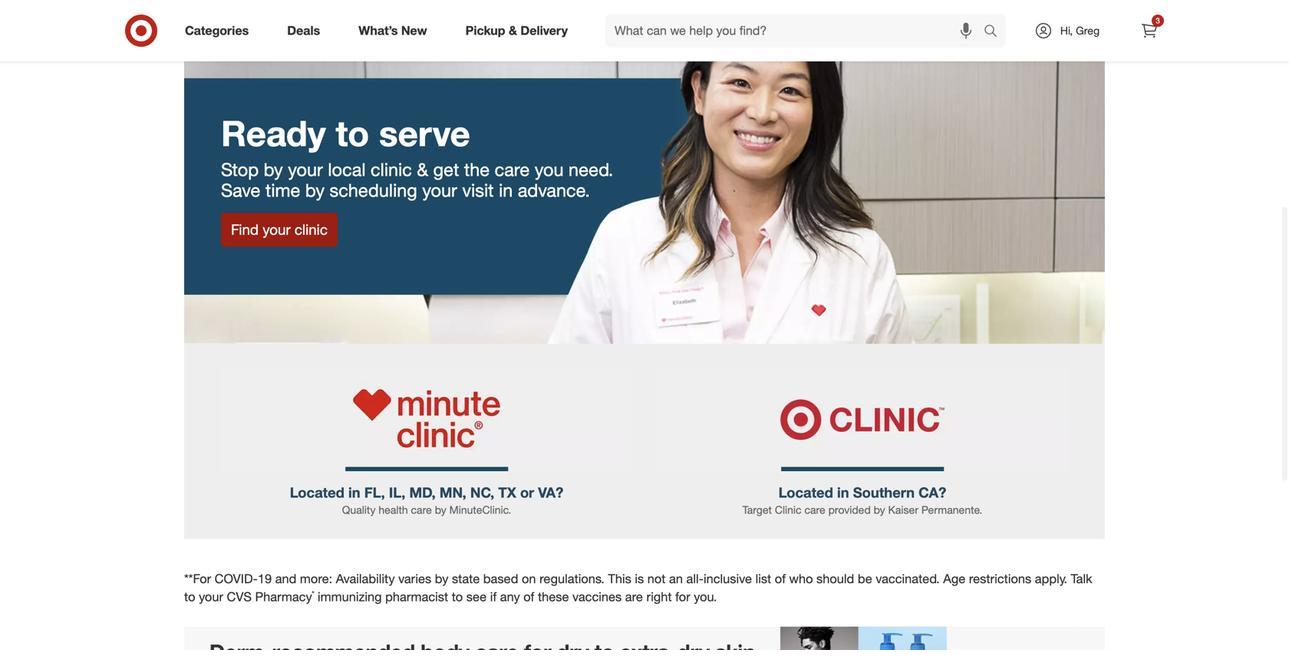Task type: describe. For each thing, give the bounding box(es) containing it.
regulations.
[[540, 571, 605, 586]]

new
[[401, 23, 427, 38]]

clinic
[[775, 503, 802, 517]]

all‐inclusive
[[687, 571, 752, 586]]

the
[[464, 159, 490, 180]]

advance.
[[518, 179, 590, 201]]

**for covid-19 and more: availability varies by state based on regulations. this is not an all‐inclusive list of who should be vaccinated. age restrictions apply. talk to your cvs pharmacy
[[184, 571, 1093, 604]]

search
[[977, 25, 1014, 40]]

19
[[258, 571, 272, 586]]

kaiser
[[888, 503, 919, 517]]

and
[[275, 571, 297, 586]]

ready
[[221, 112, 326, 155]]

pickup & delivery link
[[453, 14, 587, 48]]

should
[[817, 571, 854, 586]]

target clinic image
[[657, 368, 1068, 471]]

& inside 'ready to serve stop by your local clinic & get the care you need. save time by scheduling your visit in advance.'
[[417, 159, 428, 180]]

are
[[625, 589, 643, 604]]

nc,
[[470, 484, 494, 501]]

clinic inside find your clinic button
[[295, 221, 328, 238]]

talk
[[1071, 571, 1093, 586]]

greg
[[1076, 24, 1100, 37]]

your inside find your clinic button
[[263, 221, 291, 238]]

cvs
[[227, 589, 252, 604]]

find
[[231, 221, 259, 238]]

health
[[379, 503, 408, 517]]

time
[[266, 179, 300, 201]]

immunizing
[[318, 589, 382, 604]]

by right stop at the left
[[264, 159, 283, 180]]

in inside 'ready to serve stop by your local clinic & get the care you need. save time by scheduling your visit in advance.'
[[499, 179, 513, 201]]

located for located in fl, il, md, mn, nc, tx or va?
[[290, 484, 345, 501]]

hi,
[[1061, 24, 1073, 37]]

see
[[466, 589, 487, 604]]

by inside located in fl, il, md, mn, nc, tx or va? quality health care by minuteclinic.
[[435, 503, 446, 517]]

in for target
[[837, 484, 849, 501]]

this
[[608, 571, 632, 586]]

an
[[669, 571, 683, 586]]

vaccines
[[573, 589, 622, 604]]

by inside '**for covid-19 and more: availability varies by state based on regulations. this is not an all‐inclusive list of who should be vaccinated. age restrictions apply. talk to your cvs pharmacy'
[[435, 571, 449, 586]]

what's new
[[359, 23, 427, 38]]

3
[[1156, 16, 1160, 25]]

serve
[[379, 112, 470, 155]]

of inside '**for covid-19 and more: availability varies by state based on regulations. this is not an all‐inclusive list of who should be vaccinated. age restrictions apply. talk to your cvs pharmacy'
[[775, 571, 786, 586]]

quality
[[342, 503, 376, 517]]

who
[[789, 571, 813, 586]]

categories link
[[172, 14, 268, 48]]

® immunizing pharmacist to see if any of these vaccines are right for you.
[[312, 589, 717, 604]]

to inside 'ready to serve stop by your local clinic & get the care you need. save time by scheduling your visit in advance.'
[[336, 112, 369, 155]]

be
[[858, 571, 872, 586]]

located in southern ca? target clinic care provided by kaiser permanente.
[[743, 484, 983, 517]]

for
[[676, 589, 691, 604]]

apply.
[[1035, 571, 1068, 586]]

availability
[[336, 571, 395, 586]]

stop
[[221, 159, 259, 180]]

by inside located in southern ca? target clinic care provided by kaiser permanente.
[[874, 503, 885, 517]]

hi, greg
[[1061, 24, 1100, 37]]

minuteclinic.
[[449, 503, 511, 517]]

find your clinic button
[[221, 213, 338, 247]]

your inside '**for covid-19 and more: availability varies by state based on regulations. this is not an all‐inclusive list of who should be vaccinated. age restrictions apply. talk to your cvs pharmacy'
[[199, 589, 223, 604]]

based
[[483, 571, 518, 586]]

1 vertical spatial of
[[524, 589, 535, 604]]

get
[[433, 159, 459, 180]]



Task type: locate. For each thing, give the bounding box(es) containing it.
1 located from the left
[[290, 484, 345, 501]]

0 vertical spatial of
[[775, 571, 786, 586]]

1 horizontal spatial in
[[499, 179, 513, 201]]

is
[[635, 571, 644, 586]]

0 horizontal spatial in
[[348, 484, 360, 501]]

categories
[[185, 23, 249, 38]]

0 vertical spatial &
[[509, 23, 517, 38]]

0 horizontal spatial to
[[184, 589, 195, 604]]

0 horizontal spatial &
[[417, 159, 428, 180]]

of down on
[[524, 589, 535, 604]]

pharmacist
[[385, 589, 448, 604]]

your left visit
[[422, 179, 457, 201]]

& left the get
[[417, 159, 428, 180]]

care right "clinic"
[[805, 503, 826, 517]]

what's new link
[[346, 14, 446, 48]]

0 vertical spatial clinic
[[371, 159, 412, 180]]

care inside located in southern ca? target clinic care provided by kaiser permanente.
[[805, 503, 826, 517]]

What can we help you find? suggestions appear below search field
[[606, 14, 988, 48]]

1 horizontal spatial clinic
[[371, 159, 412, 180]]

md,
[[409, 484, 436, 501]]

visit
[[462, 179, 494, 201]]

clinic inside 'ready to serve stop by your local clinic & get the care you need. save time by scheduling your visit in advance.'
[[371, 159, 412, 180]]

southern
[[853, 484, 915, 501]]

you
[[535, 159, 564, 180]]

tx
[[498, 484, 516, 501]]

care down md,
[[411, 503, 432, 517]]

1 horizontal spatial to
[[336, 112, 369, 155]]

1 horizontal spatial located
[[779, 484, 833, 501]]

0 horizontal spatial of
[[524, 589, 535, 604]]

of right list in the bottom right of the page
[[775, 571, 786, 586]]

list
[[756, 571, 772, 586]]

care inside 'ready to serve stop by your local clinic & get the care you need. save time by scheduling your visit in advance.'
[[495, 159, 530, 180]]

fl,
[[364, 484, 385, 501]]

your right find
[[263, 221, 291, 238]]

1 horizontal spatial of
[[775, 571, 786, 586]]

in inside located in fl, il, md, mn, nc, tx or va? quality health care by minuteclinic.
[[348, 484, 360, 501]]

va?
[[538, 484, 564, 501]]

®
[[312, 590, 314, 599]]

to inside '**for covid-19 and more: availability varies by state based on regulations. this is not an all‐inclusive list of who should be vaccinated. age restrictions apply. talk to your cvs pharmacy'
[[184, 589, 195, 604]]

pharmacy
[[255, 589, 312, 604]]

care right the
[[495, 159, 530, 180]]

clinic down time
[[295, 221, 328, 238]]

provided
[[829, 503, 871, 517]]

your left local
[[288, 159, 323, 180]]

restrictions
[[969, 571, 1032, 586]]

2 horizontal spatial care
[[805, 503, 826, 517]]

care inside located in fl, il, md, mn, nc, tx or va? quality health care by minuteclinic.
[[411, 503, 432, 517]]

0 horizontal spatial care
[[411, 503, 432, 517]]

to
[[336, 112, 369, 155], [184, 589, 195, 604], [452, 589, 463, 604]]

search button
[[977, 14, 1014, 51]]

pickup & delivery
[[466, 23, 568, 38]]

in right visit
[[499, 179, 513, 201]]

by right time
[[305, 179, 325, 201]]

to up local
[[336, 112, 369, 155]]

ca?
[[919, 484, 947, 501]]

deals link
[[274, 14, 339, 48]]

right
[[647, 589, 672, 604]]

in inside located in southern ca? target clinic care provided by kaiser permanente.
[[837, 484, 849, 501]]

local
[[328, 159, 366, 180]]

find your clinic
[[231, 221, 328, 238]]

located inside located in fl, il, md, mn, nc, tx or va? quality health care by minuteclinic.
[[290, 484, 345, 501]]

what's
[[359, 23, 398, 38]]

care
[[495, 159, 530, 180], [411, 503, 432, 517], [805, 503, 826, 517]]

mn,
[[440, 484, 466, 501]]

2 located from the left
[[779, 484, 833, 501]]

located for located in southern ca?
[[779, 484, 833, 501]]

more:
[[300, 571, 333, 586]]

by down mn,
[[435, 503, 446, 517]]

scheduling
[[330, 179, 417, 201]]

your
[[288, 159, 323, 180], [422, 179, 457, 201], [263, 221, 291, 238], [199, 589, 223, 604]]

**for
[[184, 571, 211, 586]]

minute clinic image
[[221, 368, 632, 471]]

not
[[648, 571, 666, 586]]

in
[[499, 179, 513, 201], [348, 484, 360, 501], [837, 484, 849, 501]]

any
[[500, 589, 520, 604]]

located inside located in southern ca? target clinic care provided by kaiser permanente.
[[779, 484, 833, 501]]

deals
[[287, 23, 320, 38]]

permanente.
[[922, 503, 983, 517]]

by down southern
[[874, 503, 885, 517]]

1 vertical spatial clinic
[[295, 221, 328, 238]]

&
[[509, 23, 517, 38], [417, 159, 428, 180]]

clinic right local
[[371, 159, 412, 180]]

to left the see
[[452, 589, 463, 604]]

1 horizontal spatial &
[[509, 23, 517, 38]]

advertisement region
[[184, 627, 1105, 650]]

your down **for
[[199, 589, 223, 604]]

2 horizontal spatial in
[[837, 484, 849, 501]]

& right pickup
[[509, 23, 517, 38]]

to down **for
[[184, 589, 195, 604]]

vaccinated.
[[876, 571, 940, 586]]

located up "clinic"
[[779, 484, 833, 501]]

or
[[520, 484, 534, 501]]

age
[[943, 571, 966, 586]]

0 horizontal spatial located
[[290, 484, 345, 501]]

ready to serve stop by your local clinic & get the care you need. save time by scheduling your visit in advance.
[[221, 112, 613, 201]]

target
[[743, 503, 772, 517]]

2 horizontal spatial to
[[452, 589, 463, 604]]

in for md,
[[348, 484, 360, 501]]

in up the quality
[[348, 484, 360, 501]]

if
[[490, 589, 497, 604]]

1 horizontal spatial care
[[495, 159, 530, 180]]

covid-
[[215, 571, 258, 586]]

0 horizontal spatial clinic
[[295, 221, 328, 238]]

located up the quality
[[290, 484, 345, 501]]

located in fl, il, md, mn, nc, tx or va? quality health care by minuteclinic.
[[290, 484, 564, 517]]

varies
[[398, 571, 432, 586]]

need.
[[569, 159, 613, 180]]

pickup
[[466, 23, 505, 38]]

these
[[538, 589, 569, 604]]

3 link
[[1133, 14, 1167, 48]]

1 vertical spatial &
[[417, 159, 428, 180]]

il,
[[389, 484, 406, 501]]

save
[[221, 179, 261, 201]]

on
[[522, 571, 536, 586]]

you.
[[694, 589, 717, 604]]

located
[[290, 484, 345, 501], [779, 484, 833, 501]]

state
[[452, 571, 480, 586]]

in up provided at the bottom right of the page
[[837, 484, 849, 501]]

by left state
[[435, 571, 449, 586]]

delivery
[[521, 23, 568, 38]]



Task type: vqa. For each thing, say whether or not it's contained in the screenshot.
Cloud Island
no



